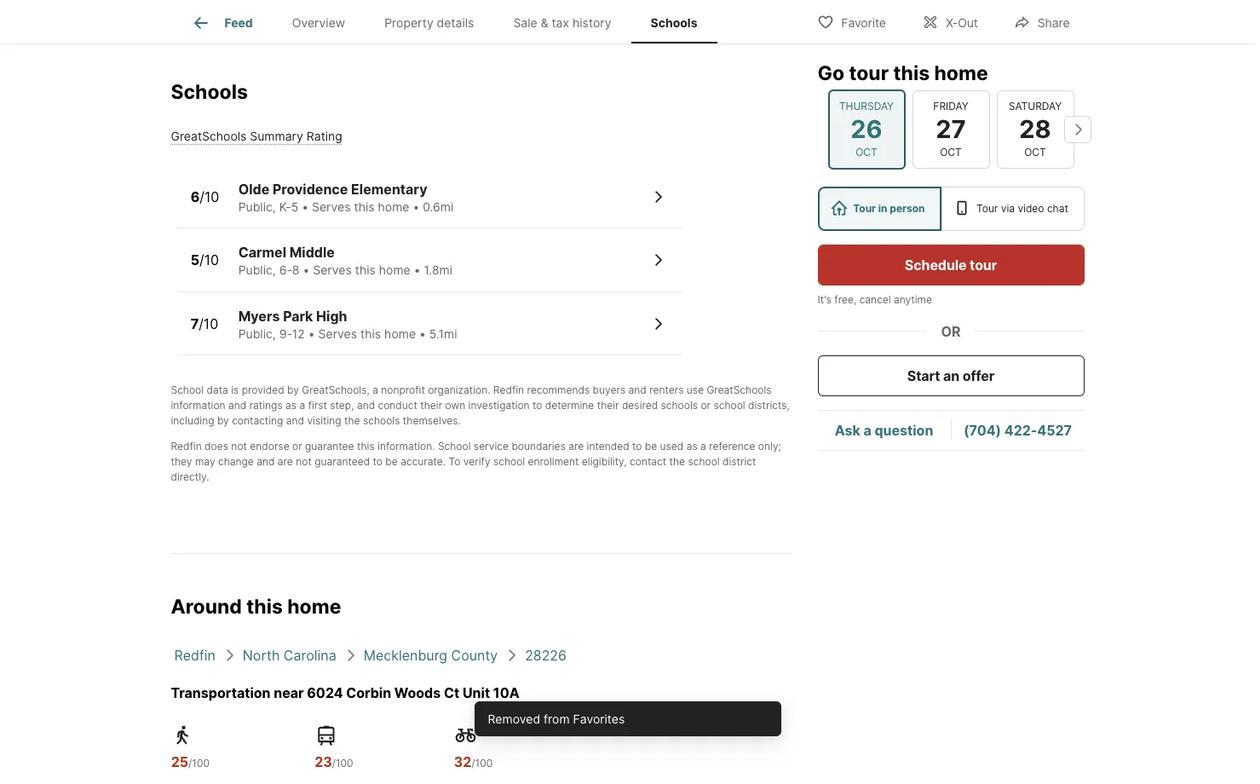 Task type: locate. For each thing, give the bounding box(es) containing it.
around
[[171, 595, 242, 619]]

schools down renters
[[661, 399, 698, 412]]

32
[[454, 754, 472, 771]]

• right 8
[[303, 263, 310, 277]]

2 vertical spatial to
[[373, 456, 383, 468]]

/100 inside "23 /100"
[[332, 757, 354, 770]]

5 down providence at left top
[[291, 199, 299, 214]]

person
[[890, 202, 926, 215]]

tour
[[854, 202, 877, 215], [977, 202, 999, 215]]

be down information.
[[386, 456, 398, 468]]

serves inside the olde providence elementary public, k-5 • serves this home • 0.6mi
[[312, 199, 351, 214]]

their up themselves.
[[421, 399, 443, 412]]

1 horizontal spatial their
[[597, 399, 620, 412]]

/10 left myers
[[199, 315, 219, 332]]

1 horizontal spatial to
[[533, 399, 543, 412]]

2 their from the left
[[597, 399, 620, 412]]

list box
[[818, 187, 1085, 231]]

first step, and conduct their own investigation to determine their desired schools or school districts, including by contacting and visiting the schools themselves.
[[171, 399, 790, 428]]

video
[[1018, 202, 1045, 215]]

and up the "desired"
[[629, 384, 647, 397]]

or
[[701, 399, 711, 412], [292, 440, 302, 453]]

a left first
[[300, 399, 305, 412]]

be up contact
[[645, 440, 658, 453]]

serves down providence at left top
[[312, 199, 351, 214]]

schools right history
[[651, 16, 698, 30]]

serves inside myers park high public, 9-12 • serves this home • 5.1mi
[[319, 326, 357, 341]]

near
[[274, 685, 304, 702]]

a right ,
[[373, 384, 379, 397]]

schools inside "tab"
[[651, 16, 698, 30]]

tour inside the schedule tour 'button'
[[970, 257, 998, 274]]

/100 inside "25 /100"
[[188, 757, 210, 770]]

3 public, from the top
[[238, 326, 276, 341]]

1 vertical spatial to
[[633, 440, 642, 453]]

not up change
[[231, 440, 247, 453]]

2 horizontal spatial greatschools
[[707, 384, 772, 397]]

0 horizontal spatial to
[[373, 456, 383, 468]]

1 horizontal spatial /100
[[332, 757, 354, 770]]

information
[[171, 399, 226, 412]]

tour up thursday
[[850, 61, 889, 85]]

2 vertical spatial serves
[[319, 326, 357, 341]]

redfin does not endorse or guarantee this information.
[[171, 440, 435, 453]]

5 down 6
[[191, 252, 199, 269]]

question
[[875, 422, 934, 439]]

myers
[[238, 308, 280, 325]]

1 vertical spatial schools
[[363, 415, 400, 428]]

/10 for 7
[[199, 315, 219, 332]]

0 vertical spatial schools
[[651, 16, 698, 30]]

/10
[[200, 188, 219, 205], [199, 252, 219, 269], [199, 315, 219, 332]]

the down step,
[[344, 415, 360, 428]]

2 tour from the left
[[977, 202, 999, 215]]

tour right schedule
[[970, 257, 998, 274]]

start an offer
[[908, 367, 995, 385]]

5 inside the olde providence elementary public, k-5 • serves this home • 0.6mi
[[291, 199, 299, 214]]

including
[[171, 415, 214, 428]]

by right provided
[[287, 384, 299, 397]]

0 horizontal spatial their
[[421, 399, 443, 412]]

redfin up the transportation
[[174, 647, 216, 664]]

1 horizontal spatial tour
[[970, 257, 998, 274]]

home up "carolina" at the bottom of page
[[288, 595, 341, 619]]

oct inside thursday 26 oct
[[856, 146, 878, 159]]

1 horizontal spatial schools
[[661, 399, 698, 412]]

or right endorse
[[292, 440, 302, 453]]

oct for 27
[[941, 146, 962, 159]]

and
[[629, 384, 647, 397], [229, 399, 247, 412], [357, 399, 375, 412], [286, 415, 304, 428], [257, 456, 275, 468]]

public, inside the olde providence elementary public, k-5 • serves this home • 0.6mi
[[238, 199, 276, 214]]

may
[[195, 456, 215, 468]]

are up enrollment
[[569, 440, 584, 453]]

1 vertical spatial be
[[386, 456, 398, 468]]

0 horizontal spatial the
[[344, 415, 360, 428]]

0 horizontal spatial or
[[292, 440, 302, 453]]

friday
[[934, 100, 969, 112]]

summary
[[250, 129, 303, 143]]

as right used
[[687, 440, 698, 453]]

oct down 28
[[1025, 146, 1047, 159]]

0 vertical spatial are
[[569, 440, 584, 453]]

the inside guaranteed to be accurate. to verify school enrollment eligibility, contact the school district directly.
[[670, 456, 686, 468]]

feed link
[[191, 13, 253, 33]]

oct inside saturday 28 oct
[[1025, 146, 1047, 159]]

1 vertical spatial by
[[217, 415, 229, 428]]

25
[[171, 754, 188, 771]]

0 vertical spatial schools
[[661, 399, 698, 412]]

28226 link
[[525, 647, 567, 664]]

public, down "carmel"
[[238, 263, 276, 277]]

saturday 28 oct
[[1009, 100, 1063, 159]]

0 horizontal spatial greatschools
[[171, 129, 247, 143]]

6
[[191, 188, 200, 205]]

0 horizontal spatial 5
[[191, 252, 199, 269]]

a inside school service boundaries are intended to be used as a reference only; they may change and are not
[[701, 440, 707, 453]]

oct down 27
[[941, 146, 962, 159]]

to up contact
[[633, 440, 642, 453]]

0 vertical spatial by
[[287, 384, 299, 397]]

serves down high
[[319, 326, 357, 341]]

0 vertical spatial be
[[645, 440, 658, 453]]

tax
[[552, 16, 570, 30]]

recommends
[[527, 384, 590, 397]]

or down use
[[701, 399, 711, 412]]

oct down 26
[[856, 146, 878, 159]]

2 public, from the top
[[238, 263, 276, 277]]

5 /10
[[191, 252, 219, 269]]

to
[[449, 456, 461, 468]]

home left 1.8mi
[[379, 263, 411, 277]]

school inside school service boundaries are intended to be used as a reference only; they may change and are not
[[438, 440, 471, 453]]

0 vertical spatial /10
[[200, 188, 219, 205]]

(704) 422-4527 link
[[964, 422, 1073, 439]]

public, inside myers park high public, 9-12 • serves this home • 5.1mi
[[238, 326, 276, 341]]

1 horizontal spatial 5
[[291, 199, 299, 214]]

0 horizontal spatial schools
[[363, 415, 400, 428]]

to down information.
[[373, 456, 383, 468]]

• down providence at left top
[[302, 199, 309, 214]]

1 vertical spatial as
[[687, 440, 698, 453]]

2 horizontal spatial /100
[[472, 757, 493, 770]]

renters
[[650, 384, 684, 397]]

2 horizontal spatial to
[[633, 440, 642, 453]]

home inside the olde providence elementary public, k-5 • serves this home • 0.6mi
[[378, 199, 410, 214]]

anytime
[[894, 293, 933, 306]]

saturday
[[1009, 100, 1063, 112]]

directly.
[[171, 471, 209, 484]]

redfin link
[[174, 647, 216, 664]]

home up friday
[[935, 61, 989, 85]]

5
[[291, 199, 299, 214], [191, 252, 199, 269]]

school
[[714, 399, 746, 412], [494, 456, 525, 468], [688, 456, 720, 468]]

23 /100
[[315, 754, 354, 771]]

0 vertical spatial to
[[533, 399, 543, 412]]

step,
[[330, 399, 354, 412]]

the inside first step, and conduct their own investigation to determine their desired schools or school districts, including by contacting and visiting the schools themselves.
[[344, 415, 360, 428]]

, a nonprofit organization. redfin recommends buyers and renters use greatschools information and ratings as a
[[171, 384, 772, 412]]

1 vertical spatial public,
[[238, 263, 276, 277]]

1 /100 from the left
[[188, 757, 210, 770]]

,
[[367, 384, 370, 397]]

3 /100 from the left
[[472, 757, 493, 770]]

home inside myers park high public, 9-12 • serves this home • 5.1mi
[[385, 326, 416, 341]]

carolina
[[284, 647, 337, 664]]

carmel
[[238, 244, 286, 261]]

are down endorse
[[278, 456, 293, 468]]

public, down olde
[[238, 199, 276, 214]]

redfin up investigation
[[494, 384, 524, 397]]

3 oct from the left
[[1025, 146, 1047, 159]]

the down used
[[670, 456, 686, 468]]

school for service
[[438, 440, 471, 453]]

1 tour from the left
[[854, 202, 877, 215]]

schedule
[[905, 257, 967, 274]]

0 horizontal spatial tour
[[854, 202, 877, 215]]

be
[[645, 440, 658, 453], [386, 456, 398, 468]]

1 horizontal spatial are
[[569, 440, 584, 453]]

serves down the middle
[[313, 263, 352, 277]]

1 vertical spatial school
[[438, 440, 471, 453]]

0.6mi
[[423, 199, 454, 214]]

0 vertical spatial school
[[171, 384, 204, 397]]

tour inside option
[[977, 202, 999, 215]]

0 vertical spatial tour
[[850, 61, 889, 85]]

a left reference
[[701, 440, 707, 453]]

boundaries
[[512, 440, 566, 453]]

in
[[879, 202, 888, 215]]

4527
[[1038, 422, 1073, 439]]

home down elementary
[[378, 199, 410, 214]]

0 horizontal spatial are
[[278, 456, 293, 468]]

contact
[[630, 456, 667, 468]]

this up ,
[[361, 326, 381, 341]]

tour left via
[[977, 202, 999, 215]]

their down buyers
[[597, 399, 620, 412]]

0 vertical spatial as
[[286, 399, 297, 412]]

schools tab
[[631, 3, 718, 43]]

/100 inside 32 /100
[[472, 757, 493, 770]]

redfin for redfin
[[174, 647, 216, 664]]

1 vertical spatial schools
[[171, 80, 248, 104]]

to down recommends
[[533, 399, 543, 412]]

1 horizontal spatial or
[[701, 399, 711, 412]]

schools up greatschools summary rating link
[[171, 80, 248, 104]]

1 horizontal spatial oct
[[941, 146, 962, 159]]

oct for 26
[[856, 146, 878, 159]]

redfin inside , a nonprofit organization. redfin recommends buyers and renters use greatschools information and ratings as a
[[494, 384, 524, 397]]

1 horizontal spatial be
[[645, 440, 658, 453]]

1 horizontal spatial tour
[[977, 202, 999, 215]]

0 horizontal spatial tour
[[850, 61, 889, 85]]

0 vertical spatial 5
[[291, 199, 299, 214]]

2 oct from the left
[[941, 146, 962, 159]]

• left 1.8mi
[[414, 263, 421, 277]]

0 horizontal spatial /100
[[188, 757, 210, 770]]

schools
[[651, 16, 698, 30], [171, 80, 248, 104]]

1 public, from the top
[[238, 199, 276, 214]]

this up myers park high public, 9-12 • serves this home • 5.1mi
[[355, 263, 376, 277]]

use
[[687, 384, 704, 397]]

• right 12
[[308, 326, 315, 341]]

0 horizontal spatial schools
[[171, 80, 248, 104]]

2 /100 from the left
[[332, 757, 354, 770]]

provided
[[242, 384, 284, 397]]

/10 for 6
[[200, 188, 219, 205]]

redfin up the they
[[171, 440, 202, 453]]

start
[[908, 367, 941, 385]]

/100 down removed
[[472, 757, 493, 770]]

tour for tour via video chat
[[977, 202, 999, 215]]

public, down myers
[[238, 326, 276, 341]]

tab list containing feed
[[171, 0, 731, 43]]

tour inside "option"
[[854, 202, 877, 215]]

districts,
[[749, 399, 790, 412]]

schools
[[661, 399, 698, 412], [363, 415, 400, 428]]

oct for 28
[[1025, 146, 1047, 159]]

greatschools
[[171, 129, 247, 143], [302, 384, 367, 397], [707, 384, 772, 397]]

as inside school service boundaries are intended to be used as a reference only; they may change and are not
[[687, 440, 698, 453]]

1 horizontal spatial as
[[687, 440, 698, 453]]

/10 left olde
[[200, 188, 219, 205]]

sale & tax history tab
[[494, 3, 631, 43]]

greatschools up 6 /10
[[171, 129, 247, 143]]

sale
[[514, 16, 538, 30]]

tour in person
[[854, 202, 926, 215]]

serves for high
[[319, 326, 357, 341]]

and down endorse
[[257, 456, 275, 468]]

1 vertical spatial /10
[[199, 252, 219, 269]]

greatschools summary rating
[[171, 129, 343, 143]]

1 vertical spatial tour
[[970, 257, 998, 274]]

/100
[[188, 757, 210, 770], [332, 757, 354, 770], [472, 757, 493, 770]]

1 horizontal spatial the
[[670, 456, 686, 468]]

/100 for 32
[[472, 757, 493, 770]]

oct inside friday 27 oct
[[941, 146, 962, 159]]

by up the "does"
[[217, 415, 229, 428]]

0 vertical spatial or
[[701, 399, 711, 412]]

home
[[935, 61, 989, 85], [378, 199, 410, 214], [379, 263, 411, 277], [385, 326, 416, 341], [288, 595, 341, 619]]

high
[[316, 308, 347, 325]]

0 vertical spatial redfin
[[494, 384, 524, 397]]

school
[[171, 384, 204, 397], [438, 440, 471, 453]]

redfin
[[494, 384, 524, 397], [171, 440, 202, 453], [174, 647, 216, 664]]

their
[[421, 399, 443, 412], [597, 399, 620, 412]]

0 horizontal spatial be
[[386, 456, 398, 468]]

be inside guaranteed to be accurate. to verify school enrollment eligibility, contact the school district directly.
[[386, 456, 398, 468]]

1 horizontal spatial schools
[[651, 16, 698, 30]]

tour via video chat
[[977, 202, 1069, 215]]

not down redfin does not endorse or guarantee this information.
[[296, 456, 312, 468]]

this down elementary
[[354, 199, 375, 214]]

school up information at the left of page
[[171, 384, 204, 397]]

share
[[1038, 15, 1071, 29]]

1 vertical spatial not
[[296, 456, 312, 468]]

0 horizontal spatial oct
[[856, 146, 878, 159]]

2 horizontal spatial oct
[[1025, 146, 1047, 159]]

2 vertical spatial /10
[[199, 315, 219, 332]]

0 horizontal spatial not
[[231, 440, 247, 453]]

school up to
[[438, 440, 471, 453]]

/10 left "carmel"
[[199, 252, 219, 269]]

0 vertical spatial serves
[[312, 199, 351, 214]]

this
[[894, 61, 930, 85], [354, 199, 375, 214], [355, 263, 376, 277], [361, 326, 381, 341], [357, 440, 375, 453], [247, 595, 283, 619]]

/100 down transportation near 6024 corbin woods ct unit 10a
[[332, 757, 354, 770]]

0 vertical spatial the
[[344, 415, 360, 428]]

tab list
[[171, 0, 731, 43]]

public, inside carmel middle public, 6-8 • serves this home • 1.8mi
[[238, 263, 276, 277]]

public,
[[238, 199, 276, 214], [238, 263, 276, 277], [238, 326, 276, 341]]

tour left in
[[854, 202, 877, 215]]

as right ratings
[[286, 399, 297, 412]]

by
[[287, 384, 299, 397], [217, 415, 229, 428]]

serves for elementary
[[312, 199, 351, 214]]

1 vertical spatial redfin
[[171, 440, 202, 453]]

information.
[[378, 440, 435, 453]]

or
[[942, 323, 961, 340]]

school left districts,
[[714, 399, 746, 412]]

/100 down the transportation
[[188, 757, 210, 770]]

endorse
[[250, 440, 290, 453]]

0 vertical spatial public,
[[238, 199, 276, 214]]

1 horizontal spatial school
[[438, 440, 471, 453]]

0 horizontal spatial school
[[171, 384, 204, 397]]

0 horizontal spatial by
[[217, 415, 229, 428]]

2 vertical spatial public,
[[238, 326, 276, 341]]

0 horizontal spatial as
[[286, 399, 297, 412]]

greatschools up districts,
[[707, 384, 772, 397]]

1 vertical spatial serves
[[313, 263, 352, 277]]

transportation
[[171, 685, 271, 702]]

greatschools up step,
[[302, 384, 367, 397]]

schools down conduct
[[363, 415, 400, 428]]

2 vertical spatial redfin
[[174, 647, 216, 664]]

1 vertical spatial the
[[670, 456, 686, 468]]

north carolina link
[[243, 647, 337, 664]]

tour
[[850, 61, 889, 85], [970, 257, 998, 274]]

1 oct from the left
[[856, 146, 878, 159]]

None button
[[828, 89, 906, 170], [913, 90, 990, 169], [997, 90, 1075, 169], [828, 89, 906, 170], [913, 90, 990, 169], [997, 90, 1075, 169]]

offer
[[963, 367, 995, 385]]

home left 5.1mi
[[385, 326, 416, 341]]

property details
[[385, 16, 474, 30]]

this inside the olde providence elementary public, k-5 • serves this home • 0.6mi
[[354, 199, 375, 214]]

1 horizontal spatial not
[[296, 456, 312, 468]]

public, for olde
[[238, 199, 276, 214]]



Task type: describe. For each thing, give the bounding box(es) containing it.
0 vertical spatial not
[[231, 440, 247, 453]]

to inside school service boundaries are intended to be used as a reference only; they may change and are not
[[633, 440, 642, 453]]

public, for myers
[[238, 326, 276, 341]]

ratings
[[250, 399, 283, 412]]

not inside school service boundaries are intended to be used as a reference only; they may change and are not
[[296, 456, 312, 468]]

desired
[[622, 399, 658, 412]]

and down ,
[[357, 399, 375, 412]]

1 vertical spatial are
[[278, 456, 293, 468]]

home inside carmel middle public, 6-8 • serves this home • 1.8mi
[[379, 263, 411, 277]]

1 horizontal spatial by
[[287, 384, 299, 397]]

by inside first step, and conduct their own investigation to determine their desired schools or school districts, including by contacting and visiting the schools themselves.
[[217, 415, 229, 428]]

x-out button
[[908, 4, 993, 39]]

/100 for 23
[[332, 757, 354, 770]]

greatschools summary rating link
[[171, 129, 343, 143]]

cancel
[[860, 293, 892, 306]]

ask a question
[[835, 422, 934, 439]]

details
[[437, 16, 474, 30]]

9-
[[279, 326, 292, 341]]

guaranteed to be accurate. to verify school enrollment eligibility, contact the school district directly.
[[171, 456, 757, 484]]

tour in person option
[[818, 187, 942, 231]]

an
[[944, 367, 960, 385]]

list box containing tour in person
[[818, 187, 1085, 231]]

school for data
[[171, 384, 204, 397]]

/10 for 5
[[199, 252, 219, 269]]

go
[[818, 61, 845, 85]]

12
[[292, 326, 305, 341]]

23
[[315, 754, 332, 771]]

redfin for redfin does not endorse or guarantee this information.
[[171, 440, 202, 453]]

themselves.
[[403, 415, 461, 428]]

tour for go
[[850, 61, 889, 85]]

share button
[[1000, 4, 1085, 39]]

out
[[959, 15, 979, 29]]

service
[[474, 440, 509, 453]]

used
[[660, 440, 684, 453]]

determine
[[546, 399, 595, 412]]

next image
[[1065, 116, 1092, 143]]

serves inside carmel middle public, 6-8 • serves this home • 1.8mi
[[313, 263, 352, 277]]

district
[[723, 456, 757, 468]]

does
[[205, 440, 228, 453]]

greatschools inside , a nonprofit organization. redfin recommends buyers and renters use greatschools information and ratings as a
[[707, 384, 772, 397]]

mecklenburg county
[[364, 647, 498, 664]]

schedule tour
[[905, 257, 998, 274]]

investigation
[[469, 399, 530, 412]]

corbin
[[346, 685, 391, 702]]

eligibility,
[[582, 456, 627, 468]]

go tour this home
[[818, 61, 989, 85]]

and down is
[[229, 399, 247, 412]]

conduct
[[378, 399, 418, 412]]

(704) 422-4527
[[964, 422, 1073, 439]]

as inside , a nonprofit organization. redfin recommends buyers and renters use greatschools information and ratings as a
[[286, 399, 297, 412]]

sale & tax history
[[514, 16, 612, 30]]

and inside school service boundaries are intended to be used as a reference only; they may change and are not
[[257, 456, 275, 468]]

school inside first step, and conduct their own investigation to determine their desired schools or school districts, including by contacting and visiting the schools themselves.
[[714, 399, 746, 412]]

it's
[[818, 293, 832, 306]]

free,
[[835, 293, 857, 306]]

school service boundaries are intended to be used as a reference only; they may change and are not
[[171, 440, 782, 468]]

data
[[207, 384, 228, 397]]

• left 5.1mi
[[419, 326, 426, 341]]

1 vertical spatial or
[[292, 440, 302, 453]]

intended
[[587, 440, 630, 453]]

school down reference
[[688, 456, 720, 468]]

(704)
[[964, 422, 1002, 439]]

this inside myers park high public, 9-12 • serves this home • 5.1mi
[[361, 326, 381, 341]]

tour for tour in person
[[854, 202, 877, 215]]

27
[[936, 114, 967, 144]]

first
[[308, 399, 327, 412]]

property details tab
[[365, 3, 494, 43]]

visiting
[[307, 415, 342, 428]]

• left 0.6mi
[[413, 199, 420, 214]]

thursday
[[840, 100, 895, 112]]

this up guaranteed
[[357, 440, 375, 453]]

to inside guaranteed to be accurate. to verify school enrollment eligibility, contact the school district directly.
[[373, 456, 383, 468]]

carmel middle public, 6-8 • serves this home • 1.8mi
[[238, 244, 453, 277]]

/100 for 25
[[188, 757, 210, 770]]

this inside carmel middle public, 6-8 • serves this home • 1.8mi
[[355, 263, 376, 277]]

this up "north" at the bottom
[[247, 595, 283, 619]]

ask
[[835, 422, 861, 439]]

contacting
[[232, 415, 283, 428]]

1.8mi
[[424, 263, 453, 277]]

olde
[[238, 181, 270, 198]]

overview tab
[[273, 3, 365, 43]]

5.1mi
[[430, 326, 458, 341]]

property
[[385, 16, 434, 30]]

from
[[544, 712, 570, 726]]

mecklenburg
[[364, 647, 448, 664]]

rating
[[307, 129, 343, 143]]

25 /100
[[171, 754, 210, 771]]

school down service
[[494, 456, 525, 468]]

only;
[[759, 440, 782, 453]]

removed
[[488, 712, 541, 726]]

mecklenburg county link
[[364, 647, 498, 664]]

woods
[[395, 685, 441, 702]]

elementary
[[351, 181, 428, 198]]

middle
[[290, 244, 335, 261]]

this up thursday
[[894, 61, 930, 85]]

a right ask
[[864, 422, 872, 439]]

verify
[[464, 456, 491, 468]]

north
[[243, 647, 280, 664]]

422-
[[1005, 422, 1038, 439]]

around this home
[[171, 595, 341, 619]]

tour for schedule
[[970, 257, 998, 274]]

olde providence elementary public, k-5 • serves this home • 0.6mi
[[238, 181, 454, 214]]

1 their from the left
[[421, 399, 443, 412]]

tour via video chat option
[[942, 187, 1085, 231]]

6-
[[279, 263, 292, 277]]

organization.
[[428, 384, 491, 397]]

guaranteed
[[315, 456, 370, 468]]

1 horizontal spatial greatschools
[[302, 384, 367, 397]]

accurate.
[[401, 456, 446, 468]]

favorite button
[[803, 4, 901, 39]]

6 /10
[[191, 188, 219, 205]]

k-
[[279, 199, 291, 214]]

ask a question link
[[835, 422, 934, 439]]

it's free, cancel anytime
[[818, 293, 933, 306]]

park
[[283, 308, 313, 325]]

to inside first step, and conduct their own investigation to determine their desired schools or school districts, including by contacting and visiting the schools themselves.
[[533, 399, 543, 412]]

and up redfin does not endorse or guarantee this information.
[[286, 415, 304, 428]]

favorites
[[573, 712, 625, 726]]

be inside school service boundaries are intended to be used as a reference only; they may change and are not
[[645, 440, 658, 453]]

or inside first step, and conduct their own investigation to determine their desired schools or school districts, including by contacting and visiting the schools themselves.
[[701, 399, 711, 412]]

thursday 26 oct
[[840, 100, 895, 159]]

1 vertical spatial 5
[[191, 252, 199, 269]]

start an offer button
[[818, 356, 1085, 396]]



Task type: vqa. For each thing, say whether or not it's contained in the screenshot.
investigation
yes



